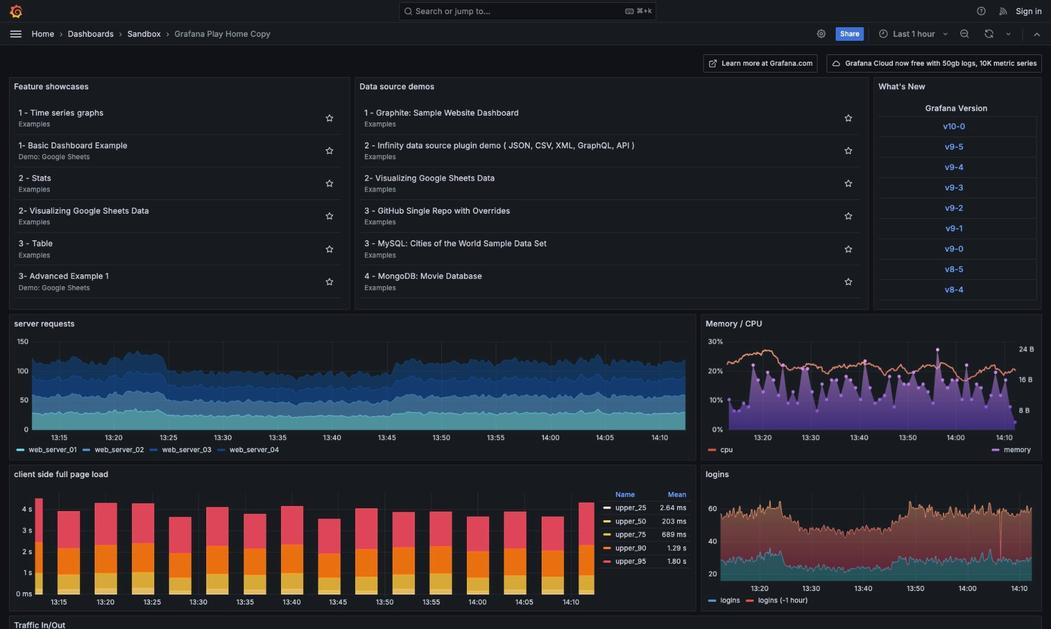 Task type: locate. For each thing, give the bounding box(es) containing it.
0 horizontal spatial mark "2- visualizing google sheets data" as favorite image
[[325, 212, 334, 221]]

mark "3 - mysql: cities of the world sample data set" as favorite image
[[844, 244, 853, 253]]

mark "3 - github single repo with overrides" as favorite image
[[844, 212, 853, 221]]

1 horizontal spatial mark "2- visualizing google sheets data" as favorite image
[[844, 179, 853, 188]]

0 vertical spatial mark "2- visualizing google sheets data" as favorite image
[[844, 179, 853, 188]]

mark "3 - table" as favorite image
[[325, 244, 334, 253]]

mark "1 - graphite: sample website dashboard" as favorite image
[[844, 114, 853, 123]]

mark "2- visualizing google sheets data" as favorite image up mark "3 - table" as favorite "image"
[[325, 212, 334, 221]]

mark "2- visualizing google sheets data" as favorite image
[[844, 179, 853, 188], [325, 212, 334, 221]]

mark "2- visualizing google sheets data" as favorite image down mark "2 - infinity data source plugin demo ( json, csv, xml, graphql, api )" as favorite image
[[844, 179, 853, 188]]

mark "3- advanced example 1" as favorite image
[[325, 277, 334, 286]]



Task type: vqa. For each thing, say whether or not it's contained in the screenshot.
the topmost "Mark "2- Visualizing Google Sheets Data" as favorite" "icon"
yes



Task type: describe. For each thing, give the bounding box(es) containing it.
mark "1 -  time series graphs" as favorite image
[[325, 114, 334, 123]]

mark "2 - infinity data source plugin demo ( json, csv, xml, graphql, api )" as favorite image
[[844, 146, 853, 155]]

refresh dashboard image
[[985, 29, 995, 39]]

mark "4 - mongodb: movie database" as favorite image
[[844, 277, 853, 286]]

dashboard settings image
[[817, 29, 827, 39]]

help image
[[977, 6, 987, 16]]

mark "2 - stats" as favorite image
[[325, 179, 334, 188]]

mark "1- basic dashboard example" as favorite image
[[325, 146, 334, 155]]

open menu image
[[9, 27, 23, 41]]

grafana image
[[9, 4, 23, 18]]

zoom out time range image
[[960, 29, 970, 39]]

news image
[[999, 6, 1010, 16]]

1 vertical spatial mark "2- visualizing google sheets data" as favorite image
[[325, 212, 334, 221]]

auto refresh turned off. choose refresh time interval image
[[1005, 29, 1014, 38]]



